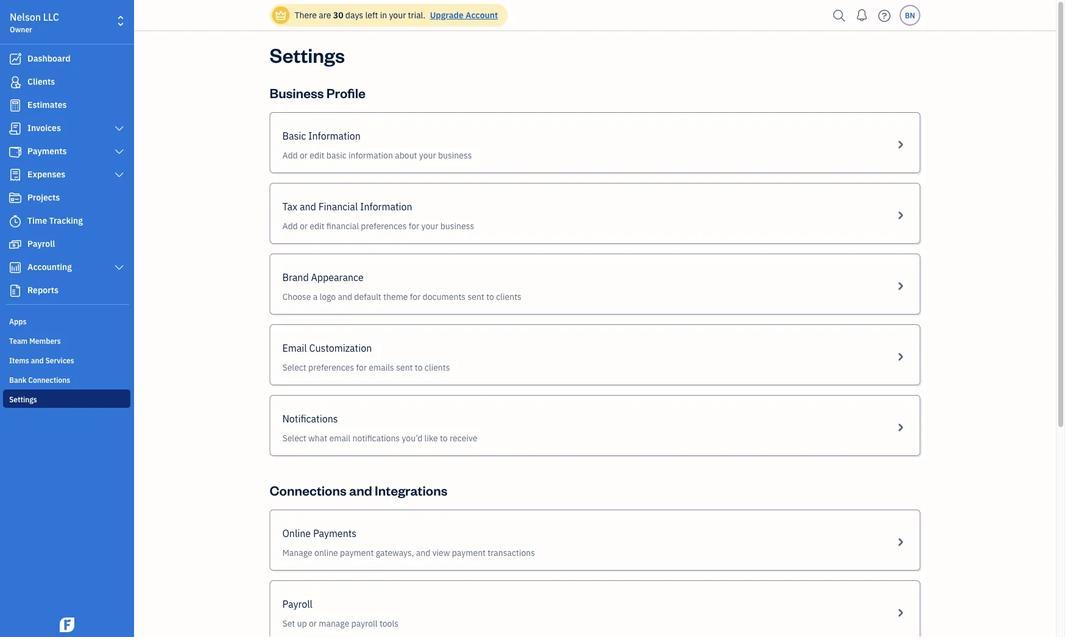 Task type: locate. For each thing, give the bounding box(es) containing it.
payment
[[340, 547, 374, 558], [452, 547, 486, 558]]

a
[[313, 291, 318, 302]]

1 vertical spatial settings
[[9, 394, 37, 404]]

chevron large down image for invoices
[[114, 124, 125, 133]]

or right up
[[309, 618, 317, 629]]

dashboard
[[27, 53, 70, 64]]

invoices link
[[3, 118, 130, 140]]

bank connections
[[9, 375, 70, 385]]

2 edit from the top
[[310, 220, 325, 232]]

transactions
[[488, 547, 535, 558]]

and right tax
[[300, 200, 316, 213]]

1 vertical spatial business
[[441, 220, 474, 232]]

your
[[389, 9, 406, 21], [419, 150, 436, 161], [422, 220, 439, 232]]

settings
[[270, 41, 345, 67], [9, 394, 37, 404]]

or left financial
[[300, 220, 308, 232]]

2 vertical spatial chevron large down image
[[114, 263, 125, 272]]

preferences right financial
[[361, 220, 407, 232]]

0 vertical spatial payments
[[27, 145, 67, 157]]

there are 30 days left in your trial. upgrade account
[[295, 9, 498, 21]]

report image
[[8, 285, 23, 297]]

edit for and
[[310, 220, 325, 232]]

1 add from the top
[[283, 150, 298, 161]]

time
[[27, 215, 47, 226]]

edit left basic
[[310, 150, 325, 161]]

brand appearance
[[283, 271, 364, 284]]

business
[[270, 84, 324, 101]]

preferences down email customization
[[308, 362, 354, 373]]

payments up online
[[313, 527, 357, 540]]

to
[[487, 291, 494, 302], [415, 362, 423, 373], [440, 432, 448, 444]]

0 vertical spatial connections
[[28, 375, 70, 385]]

sent right emails
[[396, 362, 413, 373]]

for
[[409, 220, 420, 232], [410, 291, 421, 302], [356, 362, 367, 373]]

profile
[[327, 84, 366, 101]]

0 horizontal spatial sent
[[396, 362, 413, 373]]

connections down items and services
[[28, 375, 70, 385]]

0 horizontal spatial payroll
[[27, 238, 55, 249]]

edit
[[310, 150, 325, 161], [310, 220, 325, 232]]

1 edit from the top
[[310, 150, 325, 161]]

tax and financial information
[[283, 200, 412, 213]]

or down basic in the top of the page
[[300, 150, 308, 161]]

1 horizontal spatial payment
[[452, 547, 486, 558]]

nelson
[[10, 11, 41, 23]]

add for tax
[[283, 220, 298, 232]]

1 chevron large down image from the top
[[114, 124, 125, 133]]

0 horizontal spatial settings
[[9, 394, 37, 404]]

manage online payment gateways, and view payment transactions
[[283, 547, 535, 558]]

about
[[395, 150, 417, 161]]

1 vertical spatial preferences
[[308, 362, 354, 373]]

online payments
[[283, 527, 357, 540]]

expenses
[[27, 169, 65, 180]]

basic
[[283, 130, 306, 142]]

1 horizontal spatial to
[[440, 432, 448, 444]]

settings down there
[[270, 41, 345, 67]]

0 vertical spatial sent
[[468, 291, 485, 302]]

0 vertical spatial preferences
[[361, 220, 407, 232]]

add down tax
[[283, 220, 298, 232]]

projects
[[27, 192, 60, 203]]

2 vertical spatial or
[[309, 618, 317, 629]]

0 vertical spatial payroll
[[27, 238, 55, 249]]

money image
[[8, 238, 23, 251]]

0 horizontal spatial connections
[[28, 375, 70, 385]]

2 add from the top
[[283, 220, 298, 232]]

customization
[[309, 342, 372, 354]]

chevron large down image for payments
[[114, 147, 125, 157]]

email customization
[[283, 342, 372, 354]]

business
[[438, 150, 472, 161], [441, 220, 474, 232]]

1 vertical spatial connections
[[270, 481, 347, 499]]

clients
[[27, 76, 55, 87]]

settings down the bank
[[9, 394, 37, 404]]

edit left financial
[[310, 220, 325, 232]]

0 horizontal spatial payments
[[27, 145, 67, 157]]

1 horizontal spatial preferences
[[361, 220, 407, 232]]

1 vertical spatial edit
[[310, 220, 325, 232]]

or for information
[[300, 150, 308, 161]]

client image
[[8, 76, 23, 88]]

chevron large down image
[[114, 170, 125, 180]]

1 vertical spatial sent
[[396, 362, 413, 373]]

add down basic in the top of the page
[[283, 150, 298, 161]]

1 horizontal spatial settings
[[270, 41, 345, 67]]

in
[[380, 9, 387, 21]]

payment right view
[[452, 547, 486, 558]]

preferences
[[361, 220, 407, 232], [308, 362, 354, 373]]

clients link
[[3, 71, 130, 93]]

1 vertical spatial add
[[283, 220, 298, 232]]

payroll
[[351, 618, 378, 629]]

0 vertical spatial or
[[300, 150, 308, 161]]

information up add or edit financial preferences for your business
[[360, 200, 412, 213]]

or for and
[[300, 220, 308, 232]]

chevron large down image inside accounting 'link'
[[114, 263, 125, 272]]

notifications
[[283, 412, 338, 425]]

tools
[[380, 618, 399, 629]]

0 vertical spatial clients
[[496, 291, 522, 302]]

0 horizontal spatial to
[[415, 362, 423, 373]]

and left integrations
[[349, 481, 372, 499]]

financial
[[327, 220, 359, 232]]

sent right the documents
[[468, 291, 485, 302]]

clients
[[496, 291, 522, 302], [425, 362, 450, 373]]

add or edit basic information about your business
[[283, 150, 472, 161]]

and right items
[[31, 355, 44, 365]]

brand
[[283, 271, 309, 284]]

3 chevron large down image from the top
[[114, 263, 125, 272]]

payment image
[[8, 146, 23, 158]]

add for basic
[[283, 150, 298, 161]]

reports link
[[3, 280, 130, 302]]

and inside main element
[[31, 355, 44, 365]]

to right emails
[[415, 362, 423, 373]]

notifications image
[[852, 3, 872, 27]]

bn
[[905, 10, 915, 20]]

0 vertical spatial edit
[[310, 150, 325, 161]]

payroll up up
[[283, 598, 313, 610]]

0 vertical spatial select
[[283, 362, 306, 373]]

payroll down time
[[27, 238, 55, 249]]

1 horizontal spatial connections
[[270, 481, 347, 499]]

0 vertical spatial to
[[487, 291, 494, 302]]

2 vertical spatial your
[[422, 220, 439, 232]]

0 vertical spatial add
[[283, 150, 298, 161]]

payments up the expenses
[[27, 145, 67, 157]]

left
[[365, 9, 378, 21]]

payments inside main element
[[27, 145, 67, 157]]

upgrade
[[430, 9, 464, 21]]

there
[[295, 9, 317, 21]]

chevron large down image
[[114, 124, 125, 133], [114, 147, 125, 157], [114, 263, 125, 272]]

1 vertical spatial chevron large down image
[[114, 147, 125, 157]]

select left "what"
[[283, 432, 306, 444]]

0 horizontal spatial payment
[[340, 547, 374, 558]]

manage
[[283, 547, 313, 558]]

chevron large down image inside payments link
[[114, 147, 125, 157]]

1 horizontal spatial sent
[[468, 291, 485, 302]]

up
[[297, 618, 307, 629]]

1 vertical spatial payroll
[[283, 598, 313, 610]]

online
[[283, 527, 311, 540]]

financial
[[319, 200, 358, 213]]

crown image
[[275, 9, 287, 22]]

1 vertical spatial payments
[[313, 527, 357, 540]]

30
[[333, 9, 344, 21]]

business for tax and financial information
[[441, 220, 474, 232]]

0 vertical spatial chevron large down image
[[114, 124, 125, 133]]

1 select from the top
[[283, 362, 306, 373]]

2 horizontal spatial to
[[487, 291, 494, 302]]

set
[[283, 618, 295, 629]]

add or edit financial preferences for your business
[[283, 220, 474, 232]]

to right 'like'
[[440, 432, 448, 444]]

1 vertical spatial select
[[283, 432, 306, 444]]

owner
[[10, 24, 32, 34]]

1 vertical spatial for
[[410, 291, 421, 302]]

payments
[[27, 145, 67, 157], [313, 527, 357, 540]]

apps link
[[3, 311, 130, 330]]

select
[[283, 362, 306, 373], [283, 432, 306, 444]]

add
[[283, 150, 298, 161], [283, 220, 298, 232]]

search image
[[830, 6, 849, 25]]

chevron large down image inside invoices link
[[114, 124, 125, 133]]

to right the documents
[[487, 291, 494, 302]]

0 vertical spatial business
[[438, 150, 472, 161]]

items
[[9, 355, 29, 365]]

1 vertical spatial information
[[360, 200, 412, 213]]

2 vertical spatial to
[[440, 432, 448, 444]]

1 horizontal spatial payments
[[313, 527, 357, 540]]

connections and integrations
[[270, 481, 448, 499]]

2 select from the top
[[283, 432, 306, 444]]

1 payment from the left
[[340, 547, 374, 558]]

1 vertical spatial or
[[300, 220, 308, 232]]

0 horizontal spatial preferences
[[308, 362, 354, 373]]

payment right online
[[340, 547, 374, 558]]

select for email customization
[[283, 362, 306, 373]]

notifications
[[353, 432, 400, 444]]

projects link
[[3, 187, 130, 209]]

select down email
[[283, 362, 306, 373]]

and
[[300, 200, 316, 213], [338, 291, 352, 302], [31, 355, 44, 365], [349, 481, 372, 499], [416, 547, 431, 558]]

1 vertical spatial clients
[[425, 362, 450, 373]]

1 vertical spatial your
[[419, 150, 436, 161]]

estimates link
[[3, 94, 130, 116]]

invoices
[[27, 122, 61, 133]]

team
[[9, 336, 28, 346]]

connections up online payments
[[270, 481, 347, 499]]

information up basic
[[309, 130, 361, 142]]

email
[[329, 432, 351, 444]]

2 vertical spatial for
[[356, 362, 367, 373]]

dashboard image
[[8, 53, 23, 65]]

timer image
[[8, 215, 23, 227]]

what
[[308, 432, 327, 444]]

2 chevron large down image from the top
[[114, 147, 125, 157]]

settings inside main element
[[9, 394, 37, 404]]

estimate image
[[8, 99, 23, 112]]



Task type: vqa. For each thing, say whether or not it's contained in the screenshot.
merchant for $100.00
no



Task type: describe. For each thing, give the bounding box(es) containing it.
trial.
[[408, 9, 426, 21]]

0 vertical spatial settings
[[270, 41, 345, 67]]

accounting
[[27, 261, 72, 272]]

choose a logo and default theme for documents sent to clients
[[283, 291, 522, 302]]

payments link
[[3, 141, 130, 163]]

chart image
[[8, 262, 23, 274]]

and for tax and financial information
[[300, 200, 316, 213]]

main element
[[0, 0, 165, 637]]

dashboard link
[[3, 48, 130, 70]]

upgrade account link
[[428, 9, 498, 21]]

time tracking link
[[3, 210, 130, 232]]

documents
[[423, 291, 466, 302]]

default
[[354, 291, 381, 302]]

view
[[433, 547, 450, 558]]

1 horizontal spatial clients
[[496, 291, 522, 302]]

choose
[[283, 291, 311, 302]]

items and services link
[[3, 351, 130, 369]]

items and services
[[9, 355, 74, 365]]

emails
[[369, 362, 394, 373]]

1 horizontal spatial payroll
[[283, 598, 313, 610]]

basic information
[[283, 130, 361, 142]]

members
[[29, 336, 61, 346]]

nelson llc owner
[[10, 11, 59, 34]]

online
[[315, 547, 338, 558]]

estimates
[[27, 99, 67, 110]]

0 horizontal spatial clients
[[425, 362, 450, 373]]

theme
[[383, 291, 408, 302]]

0 vertical spatial information
[[309, 130, 361, 142]]

appearance
[[311, 271, 364, 284]]

logo
[[320, 291, 336, 302]]

business profile
[[270, 84, 366, 101]]

chevron large down image for accounting
[[114, 263, 125, 272]]

llc
[[43, 11, 59, 23]]

payroll link
[[3, 233, 130, 255]]

payroll inside main element
[[27, 238, 55, 249]]

time tracking
[[27, 215, 83, 226]]

1 vertical spatial to
[[415, 362, 423, 373]]

and left view
[[416, 547, 431, 558]]

bn button
[[900, 5, 921, 26]]

expenses link
[[3, 164, 130, 186]]

2 payment from the left
[[452, 547, 486, 558]]

0 vertical spatial your
[[389, 9, 406, 21]]

set up or manage payroll tools
[[283, 618, 399, 629]]

your for tax and financial information
[[422, 220, 439, 232]]

apps
[[9, 316, 26, 326]]

like
[[425, 432, 438, 444]]

0 vertical spatial for
[[409, 220, 420, 232]]

basic
[[327, 150, 347, 161]]

gateways,
[[376, 547, 414, 558]]

select what email notifications you'd like to receive
[[283, 432, 478, 444]]

bank connections link
[[3, 370, 130, 388]]

account
[[466, 9, 498, 21]]

receive
[[450, 432, 478, 444]]

and right logo
[[338, 291, 352, 302]]

project image
[[8, 192, 23, 204]]

and for connections and integrations
[[349, 481, 372, 499]]

days
[[346, 9, 363, 21]]

are
[[319, 9, 331, 21]]

and for items and services
[[31, 355, 44, 365]]

settings link
[[3, 390, 130, 408]]

invoice image
[[8, 123, 23, 135]]

go to help image
[[875, 6, 895, 25]]

integrations
[[375, 481, 448, 499]]

connections inside "link"
[[28, 375, 70, 385]]

your for basic information
[[419, 150, 436, 161]]

accounting link
[[3, 257, 130, 279]]

freshbooks image
[[57, 617, 77, 632]]

bank
[[9, 375, 26, 385]]

tracking
[[49, 215, 83, 226]]

edit for information
[[310, 150, 325, 161]]

manage
[[319, 618, 349, 629]]

services
[[45, 355, 74, 365]]

business for basic information
[[438, 150, 472, 161]]

tax
[[283, 200, 298, 213]]

reports
[[27, 284, 58, 296]]

team members
[[9, 336, 61, 346]]

select for notifications
[[283, 432, 306, 444]]

email
[[283, 342, 307, 354]]

information
[[349, 150, 393, 161]]

team members link
[[3, 331, 130, 349]]

select preferences for emails sent to clients
[[283, 362, 450, 373]]

expense image
[[8, 169, 23, 181]]



